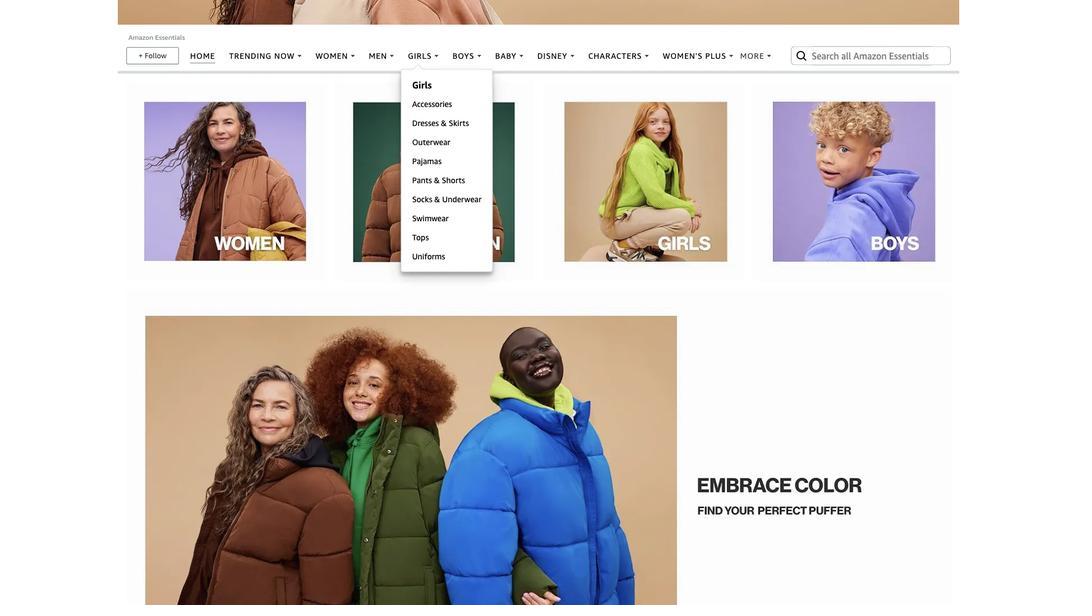 Task type: describe. For each thing, give the bounding box(es) containing it.
essentials
[[155, 33, 185, 41]]

+ follow
[[139, 51, 167, 60]]

follow
[[145, 51, 167, 60]]



Task type: vqa. For each thing, say whether or not it's contained in the screenshot.
bottom Size:
no



Task type: locate. For each thing, give the bounding box(es) containing it.
search image
[[795, 49, 808, 63]]

+ follow button
[[127, 48, 178, 64]]

amazon essentials
[[128, 33, 185, 41]]

Search all Amazon Essentials search field
[[812, 46, 932, 65]]

amazon
[[128, 33, 153, 41]]

amazon essentials link
[[128, 33, 185, 41]]

+
[[139, 51, 143, 60]]



